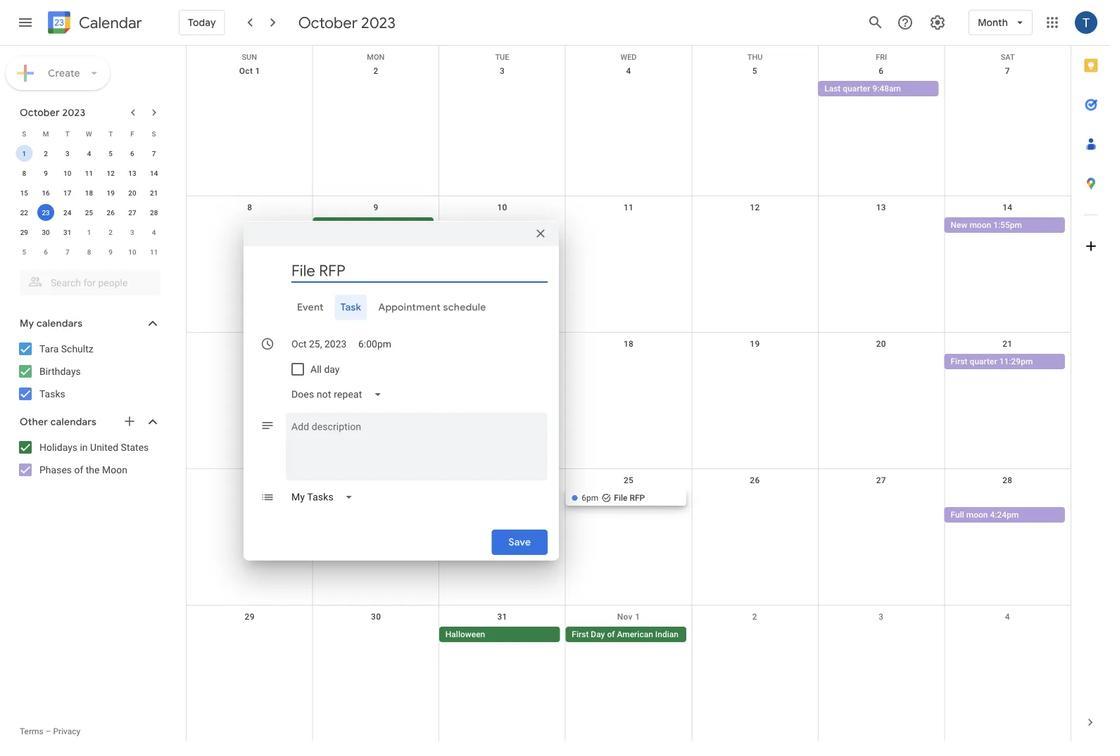 Task type: locate. For each thing, give the bounding box(es) containing it.
0 vertical spatial 30
[[42, 228, 50, 237]]

quarter left 11:29pm
[[970, 357, 998, 367]]

s right the f
[[152, 130, 156, 138]]

10 for sun
[[498, 203, 508, 213]]

birthdays
[[39, 366, 81, 377]]

halloween
[[446, 630, 485, 640]]

25 up file rfp
[[624, 476, 634, 486]]

21 element
[[146, 185, 162, 201]]

20 element
[[124, 185, 141, 201]]

0 vertical spatial 15
[[20, 189, 28, 197]]

1 vertical spatial 30
[[371, 613, 381, 623]]

other calendars list
[[3, 437, 175, 482]]

0 vertical spatial 28
[[150, 208, 158, 217]]

17 element
[[59, 185, 76, 201]]

12 for sun
[[750, 203, 760, 213]]

october 2023 grid
[[13, 124, 165, 262]]

7
[[1005, 66, 1010, 76], [152, 149, 156, 158], [65, 248, 69, 256]]

19 element
[[102, 185, 119, 201]]

settings menu image
[[930, 14, 947, 31]]

1 horizontal spatial 31
[[498, 613, 508, 623]]

0 vertical spatial 14
[[150, 169, 158, 177]]

cell
[[187, 81, 313, 98], [313, 81, 439, 98], [439, 81, 566, 98], [566, 81, 692, 98], [692, 81, 818, 98], [945, 81, 1071, 98], [187, 218, 313, 251], [313, 218, 439, 251], [439, 218, 566, 251], [566, 218, 692, 251], [692, 218, 818, 251], [818, 218, 945, 251], [187, 354, 313, 371], [313, 354, 439, 371], [439, 354, 566, 371], [566, 354, 692, 371], [692, 354, 818, 371], [818, 354, 945, 371], [187, 491, 313, 525], [313, 491, 439, 525], [439, 491, 566, 525], [692, 491, 818, 525], [818, 491, 945, 525], [187, 627, 313, 644], [313, 627, 439, 644], [692, 627, 818, 644], [945, 627, 1071, 644]]

16 element
[[37, 185, 54, 201]]

0 vertical spatial 19
[[107, 189, 115, 197]]

0 horizontal spatial 29
[[20, 228, 28, 237]]

1 horizontal spatial 13
[[877, 203, 887, 213]]

row containing oct 1
[[187, 60, 1071, 196]]

0 vertical spatial 6
[[879, 66, 884, 76]]

18 inside row group
[[85, 189, 93, 197]]

0 vertical spatial 11
[[85, 169, 93, 177]]

28 up full moon 4:24pm button
[[1003, 476, 1013, 486]]

calendars
[[37, 318, 83, 330], [50, 416, 97, 429]]

1 vertical spatial 23
[[371, 476, 381, 486]]

6 down fri
[[879, 66, 884, 76]]

15
[[20, 189, 28, 197], [245, 339, 255, 349]]

0 vertical spatial 20
[[128, 189, 136, 197]]

14 inside row group
[[150, 169, 158, 177]]

0 vertical spatial 26
[[107, 208, 115, 217]]

29
[[20, 228, 28, 237], [245, 613, 255, 623]]

17
[[63, 189, 71, 197]]

w
[[86, 130, 92, 138]]

11 element
[[81, 165, 98, 182]]

new moon 1:55pm
[[951, 220, 1023, 230]]

1 vertical spatial month
[[715, 630, 740, 640]]

2 horizontal spatial 5
[[753, 66, 758, 76]]

31 inside row group
[[63, 228, 71, 237]]

2 vertical spatial 8
[[87, 248, 91, 256]]

quarter
[[843, 84, 871, 94], [970, 357, 998, 367]]

1 up november 8 element
[[87, 228, 91, 237]]

1 vertical spatial 12
[[750, 203, 760, 213]]

31 up november 7 element at the top of the page
[[63, 228, 71, 237]]

1 horizontal spatial 10
[[128, 248, 136, 256]]

0 vertical spatial 10
[[63, 169, 71, 177]]

moon right new
[[970, 220, 992, 230]]

first quarter 11:29pm button
[[945, 354, 1066, 370]]

31
[[63, 228, 71, 237], [498, 613, 508, 623]]

quarter inside last quarter 9:48am button
[[843, 84, 871, 94]]

m
[[43, 130, 49, 138]]

0 vertical spatial 2023
[[361, 13, 396, 32]]

0 vertical spatial 7
[[1005, 66, 1010, 76]]

1 horizontal spatial 20
[[877, 339, 887, 349]]

5 down thu at right
[[753, 66, 758, 76]]

28 element
[[146, 204, 162, 221]]

peoples'
[[363, 237, 395, 247]]

tue
[[495, 53, 509, 62]]

0 vertical spatial 21
[[150, 189, 158, 197]]

october 2023 up m
[[20, 106, 85, 119]]

1 vertical spatial 25
[[624, 476, 634, 486]]

0 vertical spatial 27
[[128, 208, 136, 217]]

0 horizontal spatial 20
[[128, 189, 136, 197]]

first inside button
[[572, 630, 589, 640]]

sat
[[1001, 53, 1015, 62]]

0 horizontal spatial 10
[[63, 169, 71, 177]]

9 up columbus day button
[[374, 203, 379, 213]]

0 vertical spatial 31
[[63, 228, 71, 237]]

october 2023
[[298, 13, 396, 32], [20, 106, 85, 119]]

2 horizontal spatial 10
[[498, 203, 508, 213]]

november 1 element
[[81, 224, 98, 241]]

14 up 1:55pm
[[1003, 203, 1013, 213]]

0 horizontal spatial day
[[360, 220, 374, 230]]

16 down appointment
[[371, 339, 381, 349]]

30 element
[[37, 224, 54, 241]]

12 inside the 'october 2023' grid
[[107, 169, 115, 177]]

appointment schedule button
[[373, 295, 492, 320]]

0 horizontal spatial 7
[[65, 248, 69, 256]]

calendars up the in
[[50, 416, 97, 429]]

november 8 element
[[81, 244, 98, 261]]

0 vertical spatial october 2023
[[298, 13, 396, 32]]

25 up november 1 element
[[85, 208, 93, 217]]

25
[[85, 208, 93, 217], [624, 476, 634, 486]]

1 horizontal spatial 5
[[109, 149, 113, 158]]

0 horizontal spatial 9
[[44, 169, 48, 177]]

16 up 23, today element
[[42, 189, 50, 197]]

9 up 16 element
[[44, 169, 48, 177]]

1 vertical spatial 16
[[371, 339, 381, 349]]

None search field
[[0, 265, 175, 296]]

10 element
[[59, 165, 76, 182]]

calendar heading
[[76, 13, 142, 33]]

2 vertical spatial 6
[[44, 248, 48, 256]]

moon
[[970, 220, 992, 230], [967, 511, 988, 520]]

13 inside 13 element
[[128, 169, 136, 177]]

first
[[951, 357, 968, 367], [572, 630, 589, 640]]

28 inside row group
[[150, 208, 158, 217]]

2
[[374, 66, 379, 76], [44, 149, 48, 158], [109, 228, 113, 237], [753, 613, 758, 623]]

of
[[74, 464, 83, 476], [607, 630, 615, 640]]

calendars for other calendars
[[50, 416, 97, 429]]

22
[[20, 208, 28, 217], [245, 476, 255, 486]]

26
[[107, 208, 115, 217], [750, 476, 760, 486]]

new
[[951, 220, 968, 230]]

in
[[80, 442, 88, 454]]

0 vertical spatial calendars
[[37, 318, 83, 330]]

11 for sun
[[624, 203, 634, 213]]

day right peoples'
[[397, 237, 412, 247]]

0 horizontal spatial 27
[[128, 208, 136, 217]]

11
[[85, 169, 93, 177], [624, 203, 634, 213], [150, 248, 158, 256]]

28 up november 4 element
[[150, 208, 158, 217]]

25 inside the 'october 2023' grid
[[85, 208, 93, 217]]

row
[[187, 46, 1071, 62], [187, 60, 1071, 196], [13, 124, 165, 144], [13, 144, 165, 163], [13, 163, 165, 183], [13, 183, 165, 203], [187, 196, 1071, 333], [13, 203, 165, 223], [13, 223, 165, 242], [13, 242, 165, 262], [187, 333, 1071, 470], [187, 470, 1071, 606], [187, 606, 1071, 743]]

0 horizontal spatial october 2023
[[20, 106, 85, 119]]

october
[[298, 13, 358, 32], [20, 106, 60, 119]]

1 vertical spatial 9
[[374, 203, 379, 213]]

fri
[[876, 53, 887, 62]]

6
[[879, 66, 884, 76], [130, 149, 134, 158], [44, 248, 48, 256]]

oct
[[239, 66, 253, 76]]

0 vertical spatial 9
[[44, 169, 48, 177]]

15 inside row group
[[20, 189, 28, 197]]

row containing sun
[[187, 46, 1071, 62]]

1 vertical spatial first
[[572, 630, 589, 640]]

1 vertical spatial 31
[[498, 613, 508, 623]]

0 horizontal spatial 11
[[85, 169, 93, 177]]

24
[[63, 208, 71, 217], [498, 476, 508, 486]]

None field
[[286, 382, 393, 408], [286, 485, 365, 511], [286, 382, 393, 408], [286, 485, 365, 511]]

full moon 4:24pm button
[[945, 508, 1066, 523]]

6 down 30 element
[[44, 248, 48, 256]]

columbus day button
[[313, 218, 434, 233]]

quarter for 9:48am
[[843, 84, 871, 94]]

moon inside button
[[967, 511, 988, 520]]

8 for sun
[[247, 203, 252, 213]]

14 element
[[146, 165, 162, 182]]

last quarter 9:48am button
[[818, 81, 939, 96]]

schultz
[[61, 343, 93, 355]]

1 horizontal spatial 7
[[152, 149, 156, 158]]

0 horizontal spatial 16
[[42, 189, 50, 197]]

0 horizontal spatial 22
[[20, 208, 28, 217]]

day
[[360, 220, 374, 230], [397, 237, 412, 247], [591, 630, 605, 640]]

day for columbus
[[360, 220, 374, 230]]

of left the
[[74, 464, 83, 476]]

indian
[[656, 630, 679, 640]]

26 element
[[102, 204, 119, 221]]

21
[[150, 189, 158, 197], [1003, 339, 1013, 349]]

19 inside "element"
[[107, 189, 115, 197]]

calendar element
[[45, 8, 142, 39]]

20
[[128, 189, 136, 197], [877, 339, 887, 349]]

8 for october 2023
[[22, 169, 26, 177]]

14 up 21 element
[[150, 169, 158, 177]]

23
[[42, 208, 50, 217], [371, 476, 381, 486]]

7 down sat
[[1005, 66, 1010, 76]]

t left the w
[[65, 130, 70, 138]]

23 down add description text field
[[371, 476, 381, 486]]

0 horizontal spatial 18
[[85, 189, 93, 197]]

terms
[[20, 727, 43, 737]]

s
[[22, 130, 26, 138], [152, 130, 156, 138]]

0 vertical spatial 29
[[20, 228, 28, 237]]

moon inside button
[[970, 220, 992, 230]]

Add description text field
[[286, 419, 548, 470]]

other calendars button
[[3, 411, 175, 434]]

1 horizontal spatial 12
[[750, 203, 760, 213]]

my
[[20, 318, 34, 330]]

moon
[[102, 464, 127, 476]]

appointment
[[378, 301, 441, 314]]

7 up 14 element
[[152, 149, 156, 158]]

calendars up tara schultz
[[37, 318, 83, 330]]

9 for october 2023
[[44, 169, 48, 177]]

heritage
[[681, 630, 713, 640]]

first left the american
[[572, 630, 589, 640]]

0 horizontal spatial quarter
[[843, 84, 871, 94]]

october 2023 up mon
[[298, 13, 396, 32]]

grid
[[186, 46, 1071, 743]]

s up 1 cell
[[22, 130, 26, 138]]

1 horizontal spatial of
[[607, 630, 615, 640]]

0 horizontal spatial tab list
[[255, 295, 548, 320]]

tara schultz
[[39, 343, 93, 355]]

month up sat
[[978, 16, 1008, 29]]

month
[[978, 16, 1008, 29], [715, 630, 740, 640]]

2023 down create
[[62, 106, 85, 119]]

t left the f
[[109, 130, 113, 138]]

30
[[42, 228, 50, 237], [371, 613, 381, 623]]

31 up "halloween" button
[[498, 613, 508, 623]]

task
[[341, 301, 362, 314]]

0 horizontal spatial 15
[[20, 189, 28, 197]]

0 vertical spatial 23
[[42, 208, 50, 217]]

calendars inside "dropdown button"
[[37, 318, 83, 330]]

0 horizontal spatial 12
[[107, 169, 115, 177]]

0 vertical spatial quarter
[[843, 84, 871, 94]]

2 vertical spatial 9
[[109, 248, 113, 256]]

tab list containing event
[[255, 295, 548, 320]]

1 horizontal spatial s
[[152, 130, 156, 138]]

6 up 13 element
[[130, 149, 134, 158]]

november 11 element
[[146, 244, 162, 261]]

2 vertical spatial 11
[[150, 248, 158, 256]]

month inside button
[[715, 630, 740, 640]]

1 vertical spatial 6
[[130, 149, 134, 158]]

0 vertical spatial 13
[[128, 169, 136, 177]]

1 vertical spatial moon
[[967, 511, 988, 520]]

month right 'heritage'
[[715, 630, 740, 640]]

20 inside row group
[[128, 189, 136, 197]]

9:48am
[[873, 84, 901, 94]]

1 horizontal spatial first
[[951, 357, 968, 367]]

5 down 29 'element'
[[22, 248, 26, 256]]

1 horizontal spatial t
[[109, 130, 113, 138]]

0 horizontal spatial 21
[[150, 189, 158, 197]]

day left the american
[[591, 630, 605, 640]]

23 up 30 element
[[42, 208, 50, 217]]

0 vertical spatial 12
[[107, 169, 115, 177]]

15 up 22 element
[[20, 189, 28, 197]]

1 vertical spatial quarter
[[970, 357, 998, 367]]

calendars inside dropdown button
[[50, 416, 97, 429]]

row group
[[13, 144, 165, 262]]

quarter right last
[[843, 84, 871, 94]]

1 vertical spatial 7
[[152, 149, 156, 158]]

2 vertical spatial day
[[591, 630, 605, 640]]

1 horizontal spatial quarter
[[970, 357, 998, 367]]

1 up 15 element
[[22, 149, 26, 158]]

16 inside 16 element
[[42, 189, 50, 197]]

5 up 12 element
[[109, 149, 113, 158]]

1 inside cell
[[22, 149, 26, 158]]

2 horizontal spatial 9
[[374, 203, 379, 213]]

0 vertical spatial moon
[[970, 220, 992, 230]]

0 horizontal spatial 24
[[63, 208, 71, 217]]

5
[[753, 66, 758, 76], [109, 149, 113, 158], [22, 248, 26, 256]]

15 left start date text field
[[245, 339, 255, 349]]

0 horizontal spatial first
[[572, 630, 589, 640]]

2 horizontal spatial 11
[[624, 203, 634, 213]]

1 vertical spatial 8
[[247, 203, 252, 213]]

0 horizontal spatial 26
[[107, 208, 115, 217]]

1 horizontal spatial 11
[[150, 248, 158, 256]]

1 vertical spatial 10
[[498, 203, 508, 213]]

1 horizontal spatial 8
[[87, 248, 91, 256]]

1 horizontal spatial 19
[[750, 339, 760, 349]]

14 for sun
[[1003, 203, 1013, 213]]

november 3 element
[[124, 224, 141, 241]]

row containing 5
[[13, 242, 165, 262]]

other
[[20, 416, 48, 429]]

event
[[297, 301, 324, 314]]

0 vertical spatial 25
[[85, 208, 93, 217]]

day inside button
[[591, 630, 605, 640]]

grid containing oct 1
[[186, 46, 1071, 743]]

7 down "31" element
[[65, 248, 69, 256]]

16
[[42, 189, 50, 197], [371, 339, 381, 349]]

31 for nov 1
[[498, 613, 508, 623]]

21 up first quarter 11:29pm button
[[1003, 339, 1013, 349]]

10
[[63, 169, 71, 177], [498, 203, 508, 213], [128, 248, 136, 256]]

today button
[[179, 6, 225, 39]]

first inside button
[[951, 357, 968, 367]]

tab list
[[1072, 46, 1111, 704], [255, 295, 548, 320]]

first left 11:29pm
[[951, 357, 968, 367]]

23, today element
[[37, 204, 54, 221]]

1 vertical spatial 13
[[877, 203, 887, 213]]

mon
[[367, 53, 385, 62]]

tara
[[39, 343, 59, 355]]

moon right full
[[967, 511, 988, 520]]

0 horizontal spatial 13
[[128, 169, 136, 177]]

day up the indigenous peoples' day button
[[360, 220, 374, 230]]

12 for october 2023
[[107, 169, 115, 177]]

9 down november 2 element
[[109, 248, 113, 256]]

29 for 1
[[20, 228, 28, 237]]

halloween button
[[439, 627, 560, 643]]

0 horizontal spatial 5
[[22, 248, 26, 256]]

1 right oct on the top left of page
[[255, 66, 260, 76]]

30 inside row group
[[42, 228, 50, 237]]

21 down 14 element
[[150, 189, 158, 197]]

18
[[85, 189, 93, 197], [624, 339, 634, 349]]

of left the american
[[607, 630, 615, 640]]

appointment schedule
[[378, 301, 486, 314]]

quarter inside first quarter 11:29pm button
[[970, 357, 998, 367]]

1 t from the left
[[65, 130, 70, 138]]

my calendars
[[20, 318, 83, 330]]

2023 up mon
[[361, 13, 396, 32]]

14
[[150, 169, 158, 177], [1003, 203, 1013, 213]]

29 inside 29 'element'
[[20, 228, 28, 237]]

25 element
[[81, 204, 98, 221]]



Task type: vqa. For each thing, say whether or not it's contained in the screenshot.


Task type: describe. For each thing, give the bounding box(es) containing it.
1 horizontal spatial 2023
[[361, 13, 396, 32]]

month inside dropdown button
[[978, 16, 1008, 29]]

oct 1
[[239, 66, 260, 76]]

Search for people text field
[[28, 270, 152, 296]]

1 horizontal spatial 27
[[877, 476, 887, 486]]

rfp
[[630, 494, 645, 504]]

last quarter 9:48am
[[825, 84, 901, 94]]

last
[[825, 84, 841, 94]]

15 element
[[16, 185, 33, 201]]

calendars for my calendars
[[37, 318, 83, 330]]

1 vertical spatial 19
[[750, 339, 760, 349]]

main drawer image
[[17, 14, 34, 31]]

cell containing columbus day
[[313, 218, 439, 251]]

american
[[617, 630, 653, 640]]

18 element
[[81, 185, 98, 201]]

first for first quarter 11:29pm
[[951, 357, 968, 367]]

all
[[311, 364, 322, 376]]

indigenous
[[319, 237, 361, 247]]

nov
[[617, 613, 633, 623]]

27 inside "element"
[[128, 208, 136, 217]]

10 inside row
[[128, 248, 136, 256]]

24 element
[[59, 204, 76, 221]]

my calendars list
[[3, 338, 175, 406]]

1 vertical spatial 21
[[1003, 339, 1013, 349]]

1 vertical spatial 20
[[877, 339, 887, 349]]

29 for nov 1
[[245, 613, 255, 623]]

november 9 element
[[102, 244, 119, 261]]

10 for october 2023
[[63, 169, 71, 177]]

today
[[188, 16, 216, 29]]

1 vertical spatial 15
[[245, 339, 255, 349]]

12 element
[[102, 165, 119, 182]]

indigenous peoples' day button
[[313, 235, 434, 250]]

sun
[[242, 53, 257, 62]]

row containing 1
[[13, 144, 165, 163]]

event button
[[292, 295, 329, 320]]

11:29pm
[[1000, 357, 1033, 367]]

united
[[90, 442, 118, 454]]

4:24pm
[[991, 511, 1019, 520]]

24 inside the 'october 2023' grid
[[63, 208, 71, 217]]

holidays
[[39, 442, 77, 454]]

wed
[[621, 53, 637, 62]]

november 7 element
[[59, 244, 76, 261]]

full moon 4:24pm
[[951, 511, 1019, 520]]

21 inside 21 element
[[150, 189, 158, 197]]

month button
[[969, 6, 1033, 39]]

1 vertical spatial 2023
[[62, 106, 85, 119]]

1 horizontal spatial 16
[[371, 339, 381, 349]]

1 vertical spatial october
[[20, 106, 60, 119]]

1 vertical spatial 18
[[624, 339, 634, 349]]

first day of american indian heritage month
[[572, 630, 740, 640]]

full
[[951, 511, 965, 520]]

1 vertical spatial day
[[397, 237, 412, 247]]

row containing s
[[13, 124, 165, 144]]

29 element
[[16, 224, 33, 241]]

14 for october 2023
[[150, 169, 158, 177]]

november 10 element
[[124, 244, 141, 261]]

30 for 1
[[42, 228, 50, 237]]

of inside button
[[607, 630, 615, 640]]

1 right nov
[[635, 613, 640, 623]]

thu
[[748, 53, 763, 62]]

1 horizontal spatial 9
[[109, 248, 113, 256]]

my calendars button
[[3, 313, 175, 335]]

13 for october 2023
[[128, 169, 136, 177]]

13 for sun
[[877, 203, 887, 213]]

columbus
[[319, 220, 358, 230]]

31 for 1
[[63, 228, 71, 237]]

file rfp
[[614, 494, 645, 504]]

2 vertical spatial 5
[[22, 248, 26, 256]]

terms link
[[20, 727, 43, 737]]

27 element
[[124, 204, 141, 221]]

6pm
[[582, 494, 599, 504]]

1 horizontal spatial 6
[[130, 149, 134, 158]]

2 t from the left
[[109, 130, 113, 138]]

all day
[[311, 364, 340, 376]]

1 horizontal spatial 23
[[371, 476, 381, 486]]

november 2 element
[[102, 224, 119, 241]]

30 for nov 1
[[371, 613, 381, 623]]

Start date text field
[[292, 336, 347, 353]]

nov 1
[[617, 613, 640, 623]]

calendar
[[79, 13, 142, 33]]

2 inside november 2 element
[[109, 228, 113, 237]]

phases
[[39, 464, 72, 476]]

2 s from the left
[[152, 130, 156, 138]]

of inside other calendars list
[[74, 464, 83, 476]]

row group containing 1
[[13, 144, 165, 262]]

23 inside cell
[[42, 208, 50, 217]]

8 inside row
[[87, 248, 91, 256]]

first for first day of american indian heritage month
[[572, 630, 589, 640]]

november 4 element
[[146, 224, 162, 241]]

create button
[[6, 56, 110, 90]]

states
[[121, 442, 149, 454]]

holidays in united states
[[39, 442, 149, 454]]

–
[[46, 727, 51, 737]]

add other calendars image
[[123, 415, 137, 429]]

f
[[130, 130, 134, 138]]

13 element
[[124, 165, 141, 182]]

the
[[86, 464, 100, 476]]

tasks
[[39, 388, 65, 400]]

file
[[614, 494, 628, 504]]

1 horizontal spatial 25
[[624, 476, 634, 486]]

row containing 22
[[13, 203, 165, 223]]

columbus day indigenous peoples' day
[[319, 220, 412, 247]]

26 inside row group
[[107, 208, 115, 217]]

Add title text field
[[292, 261, 548, 282]]

2 horizontal spatial 6
[[879, 66, 884, 76]]

1 vertical spatial 5
[[109, 149, 113, 158]]

31 element
[[59, 224, 76, 241]]

new moon 1:55pm button
[[945, 218, 1066, 233]]

schedule
[[443, 301, 486, 314]]

1 vertical spatial 24
[[498, 476, 508, 486]]

1 vertical spatial 26
[[750, 476, 760, 486]]

quarter for 11:29pm
[[970, 357, 998, 367]]

11 for october 2023
[[85, 169, 93, 177]]

create
[[48, 67, 80, 80]]

moon for new
[[970, 220, 992, 230]]

task button
[[335, 295, 367, 320]]

2 vertical spatial 7
[[65, 248, 69, 256]]

1 horizontal spatial 22
[[245, 476, 255, 486]]

privacy
[[53, 727, 80, 737]]

phases of the moon
[[39, 464, 127, 476]]

22 inside the 'october 2023' grid
[[20, 208, 28, 217]]

day
[[324, 364, 340, 376]]

1 horizontal spatial october
[[298, 13, 358, 32]]

1 horizontal spatial october 2023
[[298, 13, 396, 32]]

1 vertical spatial 28
[[1003, 476, 1013, 486]]

Start time text field
[[358, 336, 392, 353]]

1 s from the left
[[22, 130, 26, 138]]

23 cell
[[35, 203, 57, 223]]

privacy link
[[53, 727, 80, 737]]

other calendars
[[20, 416, 97, 429]]

1 vertical spatial october 2023
[[20, 106, 85, 119]]

day for first
[[591, 630, 605, 640]]

moon for full
[[967, 511, 988, 520]]

2 horizontal spatial 7
[[1005, 66, 1010, 76]]

1 cell
[[13, 144, 35, 163]]

november 5 element
[[16, 244, 33, 261]]

terms – privacy
[[20, 727, 80, 737]]

9 for sun
[[374, 203, 379, 213]]

first day of american indian heritage month button
[[566, 627, 740, 643]]

november 6 element
[[37, 244, 54, 261]]

1 horizontal spatial tab list
[[1072, 46, 1111, 704]]

row containing 23
[[187, 470, 1071, 606]]

1:55pm
[[994, 220, 1023, 230]]

first quarter 11:29pm
[[951, 357, 1033, 367]]

22 element
[[16, 204, 33, 221]]



